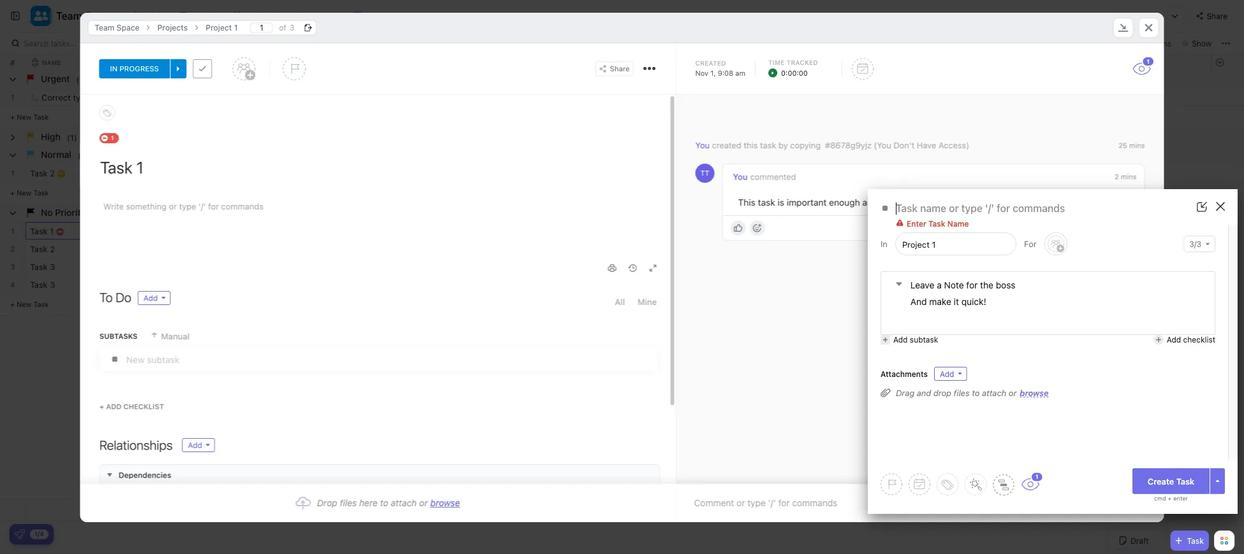 Task type: vqa. For each thing, say whether or not it's contained in the screenshot.
commented
yes



Task type: describe. For each thing, give the bounding box(es) containing it.
1 inside press space to select this row. row
[[50, 227, 54, 236]]

terry
[[158, 93, 177, 102]]

1/4
[[34, 531, 44, 538]]

assignees
[[1061, 39, 1098, 48]]

#
[[10, 58, 15, 67]]

created
[[712, 141, 741, 150]]

mine
[[637, 297, 657, 307]]

or inside dialog
[[419, 498, 428, 509]]

press space to select this row. row containing ‎task 1
[[26, 223, 663, 240]]

set priority image for the bottom set priority element
[[881, 474, 902, 496]]

‎task 1
[[30, 227, 54, 236]]

commented
[[750, 172, 796, 182]]

Set task position in this List number field
[[250, 23, 273, 33]]

0 vertical spatial share button
[[1191, 6, 1233, 26]]

mine link
[[637, 291, 657, 313]]

mins
[[1129, 142, 1145, 150]]

2 for ‎task 2
[[50, 245, 55, 254]]

assignees button
[[1045, 36, 1104, 51]]

of
[[279, 23, 286, 32]]

0:00:00 button
[[768, 68, 826, 78]]

edit
[[1059, 176, 1073, 185]]

all
[[615, 297, 625, 307]]

calendar link
[[246, 0, 289, 32]]

Edit task name text field
[[100, 157, 657, 179]]

for
[[966, 280, 978, 290]]

to do cell
[[281, 89, 408, 106]]

enter
[[1173, 496, 1188, 503]]

leave a note for the boss
[[911, 280, 1016, 290]]

+ add task
[[181, 472, 216, 480]]

press space to select this row. row containing ‎task 2
[[26, 240, 663, 258]]

9:08
[[718, 69, 733, 77]]

or inside drag and drop files to attach or browse
[[1009, 389, 1017, 398]]

project 1 link
[[199, 20, 244, 35]]

+ add checklist
[[99, 403, 164, 411]]

correct typos
[[41, 93, 95, 102]]

created
[[695, 59, 726, 67]]

subtasks inside task body element
[[99, 333, 137, 341]]

1 horizontal spatial share
[[1207, 12, 1228, 20]]

and
[[911, 297, 927, 307]]

(4)
[[92, 209, 104, 218]]

no priority cell
[[0, 205, 1244, 222]]

(1) for urgent
[[76, 75, 86, 84]]

leave
[[911, 280, 935, 290]]

(you
[[874, 141, 891, 150]]

projects link
[[151, 20, 194, 35]]

assign button
[[1076, 176, 1120, 185]]

3/3
[[1190, 240, 1201, 249]]

have
[[917, 141, 936, 150]]

you for you created this task by copying #8678g9yjz (you don't have access)
[[695, 141, 710, 150]]

1 inside task locations element
[[234, 23, 238, 32]]

created nov 1, 9:08 am
[[695, 59, 746, 77]]

2 new task from the top
[[17, 189, 49, 197]]

manual button
[[150, 326, 189, 348]]

search
[[24, 39, 49, 48]]

showing
[[942, 39, 973, 48]]

project
[[206, 23, 232, 32]]

board link
[[192, 0, 222, 32]]

quick!
[[962, 297, 986, 307]]

team for team space link
[[95, 23, 115, 32]]

1,
[[711, 69, 716, 77]]

name
[[948, 219, 969, 228]]

drop
[[317, 498, 337, 509]]

copying
[[790, 141, 821, 150]]

0:00:00
[[781, 69, 808, 77]]

to
[[99, 290, 112, 305]]

share inside task details element
[[610, 65, 630, 73]]

this
[[744, 141, 758, 150]]

1 button inside task details element
[[1132, 56, 1155, 75]]

task 2
[[30, 169, 55, 178]]

onboarding checklist button image
[[15, 530, 25, 540]]

press space to select this row. row containing task 2
[[26, 165, 663, 182]]

the
[[980, 280, 994, 290]]

make
[[929, 297, 951, 307]]

and make it quick!
[[911, 297, 986, 307]]

1 new task from the top
[[17, 113, 49, 121]]

press space to select this row. row containing 2
[[0, 240, 26, 258]]

create task
[[1148, 477, 1195, 487]]

2 inside 1 1 2 3 1 4
[[11, 245, 15, 253]]

Search tasks... text field
[[24, 34, 129, 52]]

add button for to do
[[137, 291, 170, 305]]

tracked
[[787, 59, 818, 66]]

time tracked
[[768, 59, 818, 66]]

urgent
[[41, 74, 70, 84]]

row group containing correct typos
[[26, 71, 663, 316]]

share button inside task details element
[[595, 62, 634, 76]]

to do
[[99, 290, 131, 305]]

press space to select this row. row containing 4
[[0, 276, 26, 294]]

showing subtasks button
[[928, 36, 1012, 51]]

of 3
[[279, 23, 294, 32]]

in progress
[[110, 65, 159, 73]]

task locations element
[[80, 12, 1164, 43]]

me button
[[1014, 36, 1045, 51]]

a
[[937, 280, 942, 290]]

create
[[1148, 477, 1174, 487]]

(1) for normal
[[78, 151, 88, 160]]

Task name or type '/' for commands text field
[[896, 202, 1175, 216]]

is
[[778, 198, 784, 208]]

subtasks inside showing subtasks button
[[975, 39, 1008, 48]]

task body element
[[80, 95, 676, 520]]

and
[[917, 389, 931, 398]]

3 new task from the top
[[17, 300, 49, 309]]

edit button
[[1049, 176, 1073, 185]]

press space to select this row. row containing correct typos
[[26, 89, 663, 108]]

automations button
[[1106, 6, 1165, 26]]

assign
[[1093, 176, 1117, 185]]

+ for + add task
[[181, 472, 185, 480]]

space for team space 'button'
[[85, 10, 115, 22]]

1 vertical spatial set priority element
[[881, 474, 902, 496]]

team space for team space 'button'
[[56, 10, 115, 22]]

don't
[[894, 141, 915, 150]]

enough
[[829, 198, 860, 208]]

normal
[[41, 150, 71, 160]]

press space to select this row. row containing 3
[[0, 258, 26, 276]]



Task type: locate. For each thing, give the bounding box(es) containing it.
files left here
[[340, 498, 357, 509]]

terry turtle cell
[[153, 89, 281, 106]]

+ for + add checklist
[[99, 403, 104, 411]]

0 vertical spatial to
[[288, 94, 298, 102]]

enter task name
[[907, 219, 969, 228]]

to right here
[[380, 498, 388, 509]]

list
[[147, 11, 163, 21]]

1 vertical spatial share button
[[595, 62, 634, 76]]

urgent cell
[[0, 71, 1244, 88]]

cell
[[153, 165, 281, 182], [281, 165, 408, 182], [408, 165, 536, 182], [536, 165, 663, 182], [153, 223, 281, 240], [281, 223, 408, 240], [408, 223, 536, 240], [536, 223, 663, 240], [153, 240, 281, 258], [281, 240, 408, 258], [408, 240, 536, 258], [536, 240, 663, 258], [153, 258, 281, 275], [281, 258, 408, 275], [408, 258, 536, 275], [153, 276, 281, 293], [281, 276, 408, 293], [408, 276, 536, 293], [536, 276, 663, 293], [153, 500, 281, 521], [536, 500, 663, 521]]

terry turtle
[[158, 93, 202, 102]]

space up search tasks... text field on the left
[[85, 10, 115, 22]]

2 horizontal spatial add button
[[934, 367, 967, 381]]

team inside task locations element
[[95, 23, 115, 32]]

nov
[[695, 69, 709, 77]]

important
[[787, 198, 827, 208]]

tt
[[701, 169, 709, 178]]

0 horizontal spatial to
[[288, 94, 298, 102]]

task
[[33, 113, 49, 121], [30, 169, 48, 178], [33, 189, 49, 197], [929, 219, 945, 228], [30, 262, 48, 272], [30, 280, 48, 290], [33, 300, 49, 309], [1176, 477, 1195, 487], [1187, 537, 1204, 546]]

0 vertical spatial subtasks
[[975, 39, 1008, 48]]

cmd
[[1154, 496, 1166, 503]]

1 vertical spatial set priority image
[[881, 474, 902, 496]]

2 new from the top
[[17, 189, 31, 197]]

task details element
[[80, 43, 1164, 95]]

task settings image
[[648, 67, 651, 70]]

2 ‎task from the top
[[30, 245, 48, 254]]

team space inside team space link
[[95, 23, 139, 32]]

1 vertical spatial ‎task
[[30, 245, 48, 254]]

checklist
[[1183, 336, 1216, 345], [123, 403, 164, 411]]

task 3 down ‎task 2
[[30, 262, 55, 272]]

team space link
[[88, 20, 146, 35]]

drag and drop files to attach or browse
[[896, 388, 1049, 398]]

minimize task image
[[1118, 24, 1128, 32]]

table
[[366, 11, 389, 21]]

0 vertical spatial files
[[954, 389, 970, 398]]

task
[[760, 141, 776, 150], [758, 198, 775, 208], [202, 472, 216, 480]]

by
[[779, 141, 788, 150]]

share
[[1207, 12, 1228, 20], [610, 65, 630, 73]]

space inside task locations element
[[117, 23, 139, 32]]

0 horizontal spatial share button
[[595, 62, 634, 76]]

1 vertical spatial task
[[758, 198, 775, 208]]

1 horizontal spatial team
[[95, 23, 115, 32]]

do
[[115, 290, 131, 305]]

files inside dialog
[[340, 498, 357, 509]]

New subtask text field
[[126, 348, 656, 371]]

1 vertical spatial team
[[95, 23, 115, 32]]

drag
[[896, 389, 915, 398]]

calendar
[[246, 11, 284, 21]]

press space to select this row. row
[[0, 89, 26, 107], [26, 89, 663, 108], [0, 165, 26, 182], [26, 165, 663, 182], [0, 223, 26, 240], [26, 223, 663, 240], [0, 240, 26, 258], [26, 240, 663, 258], [0, 258, 26, 276], [26, 258, 663, 278], [0, 276, 26, 294], [26, 276, 663, 294], [26, 500, 663, 522]]

in progress button
[[99, 59, 170, 78]]

board
[[192, 11, 217, 21]]

1 horizontal spatial set priority image
[[881, 474, 902, 496]]

team for team space 'button'
[[56, 10, 82, 22]]

it
[[954, 297, 959, 307]]

0 vertical spatial team
[[56, 10, 82, 22]]

1 vertical spatial new task
[[17, 189, 49, 197]]

0 vertical spatial 1 button
[[1132, 56, 1155, 75]]

1 horizontal spatial or
[[1009, 389, 1017, 398]]

team space up in
[[95, 23, 139, 32]]

files right drop
[[954, 389, 970, 398]]

0 horizontal spatial subtasks
[[99, 333, 137, 341]]

browse inside drag and drop files to attach or browse
[[1020, 388, 1049, 398]]

2 vertical spatial new
[[17, 300, 31, 309]]

team space
[[56, 10, 115, 22], [95, 23, 139, 32]]

this
[[738, 198, 756, 208]]

priority
[[55, 208, 86, 218]]

showing subtasks
[[942, 39, 1008, 48]]

2 left ‎task 2
[[11, 245, 15, 253]]

2 horizontal spatial +
[[1168, 496, 1172, 503]]

2 vertical spatial new task
[[17, 300, 49, 309]]

or
[[1009, 389, 1017, 398], [419, 498, 428, 509]]

space inside 'button'
[[85, 10, 115, 22]]

team space inside team space 'button'
[[56, 10, 115, 22]]

0 horizontal spatial you
[[695, 141, 710, 150]]

checklist inside task body element
[[123, 403, 164, 411]]

0 horizontal spatial attach
[[391, 498, 417, 509]]

monday
[[413, 93, 443, 102]]

3 inside task locations element
[[290, 23, 294, 32]]

0 horizontal spatial +
[[99, 403, 104, 411]]

cmd + enter
[[1154, 496, 1188, 503]]

2 for task 2
[[50, 169, 55, 178]]

add button for attachments
[[934, 367, 967, 381]]

subtasks
[[975, 39, 1008, 48], [99, 333, 137, 341]]

this task is important enough as well
[[738, 198, 890, 208]]

you for you commented
[[733, 172, 748, 182]]

4
[[10, 281, 15, 289]]

row
[[26, 55, 663, 70]]

1 horizontal spatial checklist
[[1183, 336, 1216, 345]]

as
[[862, 198, 872, 208]]

‎task down ‎task 1
[[30, 245, 48, 254]]

for
[[1024, 239, 1037, 249]]

0 vertical spatial space
[[85, 10, 115, 22]]

1 vertical spatial browse
[[430, 498, 460, 509]]

tasks...
[[51, 39, 77, 48]]

(1)
[[76, 75, 86, 84], [78, 151, 88, 160]]

team space up search tasks... text field on the left
[[56, 10, 115, 22]]

1 horizontal spatial subtasks
[[975, 39, 1008, 48]]

1 horizontal spatial browse
[[1020, 388, 1049, 398]]

0 vertical spatial you
[[695, 141, 710, 150]]

0 horizontal spatial set priority image
[[283, 57, 306, 80]]

time
[[768, 59, 785, 66]]

1 horizontal spatial files
[[954, 389, 970, 398]]

grid
[[0, 55, 1244, 522]]

monday cell
[[408, 89, 536, 106]]

0 horizontal spatial set priority element
[[283, 57, 306, 80]]

attach inside drag and drop files to attach or browse
[[982, 389, 1006, 398]]

to right drop
[[972, 389, 980, 398]]

row group containing 1 1 2 3 1 4
[[0, 71, 26, 316]]

0 vertical spatial set priority image
[[283, 57, 306, 80]]

0 horizontal spatial or
[[419, 498, 428, 509]]

row group containing urgent
[[0, 71, 1244, 316]]

onboarding checklist button element
[[15, 530, 25, 540]]

add subtask
[[893, 336, 938, 345]]

1 new from the top
[[17, 113, 31, 121]]

team inside 'button'
[[56, 10, 82, 22]]

0 vertical spatial checklist
[[1183, 336, 1216, 345]]

1 vertical spatial checklist
[[123, 403, 164, 411]]

1 vertical spatial +
[[181, 472, 185, 480]]

subtasks down to do at bottom left
[[99, 333, 137, 341]]

to inside cell
[[288, 94, 298, 102]]

dialog containing to do
[[80, 12, 1164, 523]]

1 vertical spatial subtasks
[[99, 333, 137, 341]]

1 horizontal spatial space
[[117, 23, 139, 32]]

new task right 1 1 2 3 1 4
[[17, 189, 49, 197]]

(1) inside urgent cell
[[76, 75, 86, 84]]

0 horizontal spatial browse
[[430, 498, 460, 509]]

add button for relationships
[[182, 439, 214, 452]]

0 horizontal spatial share
[[610, 65, 630, 73]]

add button up the + add task
[[182, 439, 214, 452]]

3 inside 1 1 2 3 1 4
[[10, 263, 15, 271]]

to do
[[288, 94, 311, 102]]

1 horizontal spatial +
[[181, 472, 185, 480]]

1 vertical spatial 1 button
[[1021, 472, 1044, 491]]

row inside grid
[[26, 55, 663, 70]]

progress
[[120, 65, 159, 73]]

2 vertical spatial task
[[202, 472, 216, 480]]

new task
[[17, 113, 49, 121], [17, 189, 49, 197], [17, 300, 49, 309]]

1 ‎task from the top
[[30, 227, 48, 236]]

1 vertical spatial (1)
[[78, 151, 88, 160]]

1 vertical spatial or
[[419, 498, 428, 509]]

0 vertical spatial attach
[[982, 389, 1006, 398]]

you created this task by copying #8678g9yjz (you don't have access)
[[695, 141, 969, 150]]

0 vertical spatial set priority element
[[283, 57, 306, 80]]

+ right dependencies
[[181, 472, 185, 480]]

‎task up ‎task 2
[[30, 227, 48, 236]]

project 1
[[206, 23, 238, 32]]

new
[[17, 113, 31, 121], [17, 189, 31, 197], [17, 300, 31, 309]]

1 vertical spatial space
[[117, 23, 139, 32]]

(1) up typos
[[76, 75, 86, 84]]

set priority image
[[283, 57, 306, 80], [881, 474, 902, 496]]

browse
[[1020, 388, 1049, 398], [430, 498, 460, 509]]

1 1 2 3 1 4
[[10, 93, 15, 289]]

attach right drop
[[982, 389, 1006, 398]]

row group
[[0, 71, 26, 316], [0, 71, 1244, 316], [26, 71, 663, 316], [1212, 71, 1244, 316], [1212, 500, 1244, 521]]

to inside drag and drop files to attach or browse
[[972, 389, 980, 398]]

3 new from the top
[[17, 300, 31, 309]]

list link
[[147, 0, 168, 32]]

0 vertical spatial share
[[1207, 12, 1228, 20]]

2 vertical spatial to
[[380, 498, 388, 509]]

1 vertical spatial new
[[17, 189, 31, 197]]

grid containing urgent
[[0, 55, 1244, 522]]

1 inside task body element
[[111, 135, 114, 142]]

1 horizontal spatial add button
[[182, 439, 214, 452]]

new task down correct
[[17, 113, 49, 121]]

add button
[[137, 291, 170, 305], [934, 367, 967, 381], [182, 439, 214, 452]]

typos
[[73, 93, 95, 102]]

space
[[85, 10, 115, 22], [117, 23, 139, 32]]

all link
[[615, 291, 625, 313]]

(1) inside normal cell
[[78, 151, 88, 160]]

correct
[[41, 93, 71, 102]]

0 horizontal spatial space
[[85, 10, 115, 22]]

note
[[944, 280, 964, 290]]

manual
[[161, 332, 189, 342]]

browse link
[[430, 498, 460, 509]]

2 horizontal spatial to
[[972, 389, 980, 398]]

1 horizontal spatial to
[[380, 498, 388, 509]]

1 vertical spatial team space
[[95, 23, 139, 32]]

to left do
[[288, 94, 298, 102]]

to
[[288, 94, 298, 102], [972, 389, 980, 398], [380, 498, 388, 509]]

table link
[[366, 0, 394, 32]]

0 vertical spatial browse
[[1020, 388, 1049, 398]]

0 horizontal spatial files
[[340, 498, 357, 509]]

no
[[41, 208, 53, 218]]

0 vertical spatial ‎task
[[30, 227, 48, 236]]

team up search tasks... text field on the left
[[95, 23, 115, 32]]

team space for team space link
[[95, 23, 139, 32]]

new task down ‎task 2
[[17, 300, 49, 309]]

projects
[[157, 23, 188, 32]]

2 down ‎task 1
[[50, 245, 55, 254]]

task 3 right 4
[[30, 280, 55, 290]]

0 vertical spatial or
[[1009, 389, 1017, 398]]

0 vertical spatial new task
[[17, 113, 49, 121]]

‎task 2
[[30, 245, 55, 254]]

set priority element
[[283, 57, 306, 80], [881, 474, 902, 496]]

1 vertical spatial share
[[610, 65, 630, 73]]

you commented
[[733, 172, 796, 182]]

0 vertical spatial new
[[17, 113, 31, 121]]

you left created
[[695, 141, 710, 150]]

0 vertical spatial +
[[99, 403, 104, 411]]

task history region
[[676, 95, 1164, 485]]

you up this
[[733, 172, 748, 182]]

subtasks right "showing"
[[975, 39, 1008, 48]]

team up tasks...
[[56, 10, 82, 22]]

to inside dialog
[[380, 498, 388, 509]]

1 horizontal spatial set priority element
[[881, 474, 902, 496]]

set priority image for set priority element in task details element
[[283, 57, 306, 80]]

dialog
[[80, 12, 1164, 523]]

0 vertical spatial task 3
[[30, 262, 55, 272]]

3/3 button
[[1184, 236, 1216, 253]]

2 down normal
[[50, 169, 55, 178]]

+ up relationships
[[99, 403, 104, 411]]

0 horizontal spatial add button
[[137, 291, 170, 305]]

1 horizontal spatial share button
[[1191, 6, 1233, 26]]

normal cell
[[0, 147, 1244, 164]]

0 vertical spatial team space
[[56, 10, 115, 22]]

0 horizontal spatial team
[[56, 10, 82, 22]]

1 horizontal spatial attach
[[982, 389, 1006, 398]]

‎task for ‎task 1
[[30, 227, 48, 236]]

0 horizontal spatial 1 button
[[1021, 472, 1044, 491]]

add button right do
[[137, 291, 170, 305]]

0 horizontal spatial checklist
[[123, 403, 164, 411]]

+ right cmd
[[1168, 496, 1172, 503]]

(1) right normal
[[78, 151, 88, 160]]

2 vertical spatial add button
[[182, 439, 214, 452]]

2 vertical spatial +
[[1168, 496, 1172, 503]]

0 vertical spatial (1)
[[76, 75, 86, 84]]

space left list link
[[117, 23, 139, 32]]

relationships
[[99, 438, 172, 453]]

‎task for ‎task 2
[[30, 245, 48, 254]]

dependencies
[[118, 471, 171, 480]]

1 horizontal spatial you
[[733, 172, 748, 182]]

2 task 3 from the top
[[30, 280, 55, 290]]

attach right here
[[391, 498, 417, 509]]

set priority element inside task details element
[[283, 57, 306, 80]]

enter
[[907, 219, 926, 228]]

0 vertical spatial add button
[[137, 291, 170, 305]]

0 vertical spatial task
[[760, 141, 776, 150]]

here
[[359, 498, 378, 509]]

1 vertical spatial you
[[733, 172, 748, 182]]

1 vertical spatial add button
[[934, 367, 967, 381]]

team space button
[[51, 2, 115, 30]]

3
[[290, 23, 294, 32], [50, 262, 55, 272], [10, 263, 15, 271], [50, 280, 55, 290]]

files inside drag and drop files to attach or browse
[[954, 389, 970, 398]]

1 vertical spatial attach
[[391, 498, 417, 509]]

access)
[[939, 141, 969, 150]]

1 inside task details element
[[1147, 58, 1150, 65]]

in
[[881, 239, 888, 249]]

1 task 3 from the top
[[30, 262, 55, 272]]

add button up drop
[[934, 367, 967, 381]]

1 vertical spatial to
[[972, 389, 980, 398]]

space for team space link
[[117, 23, 139, 32]]

1 vertical spatial task 3
[[30, 280, 55, 290]]

1 horizontal spatial 1 button
[[1132, 56, 1155, 75]]

1 vertical spatial files
[[340, 498, 357, 509]]



